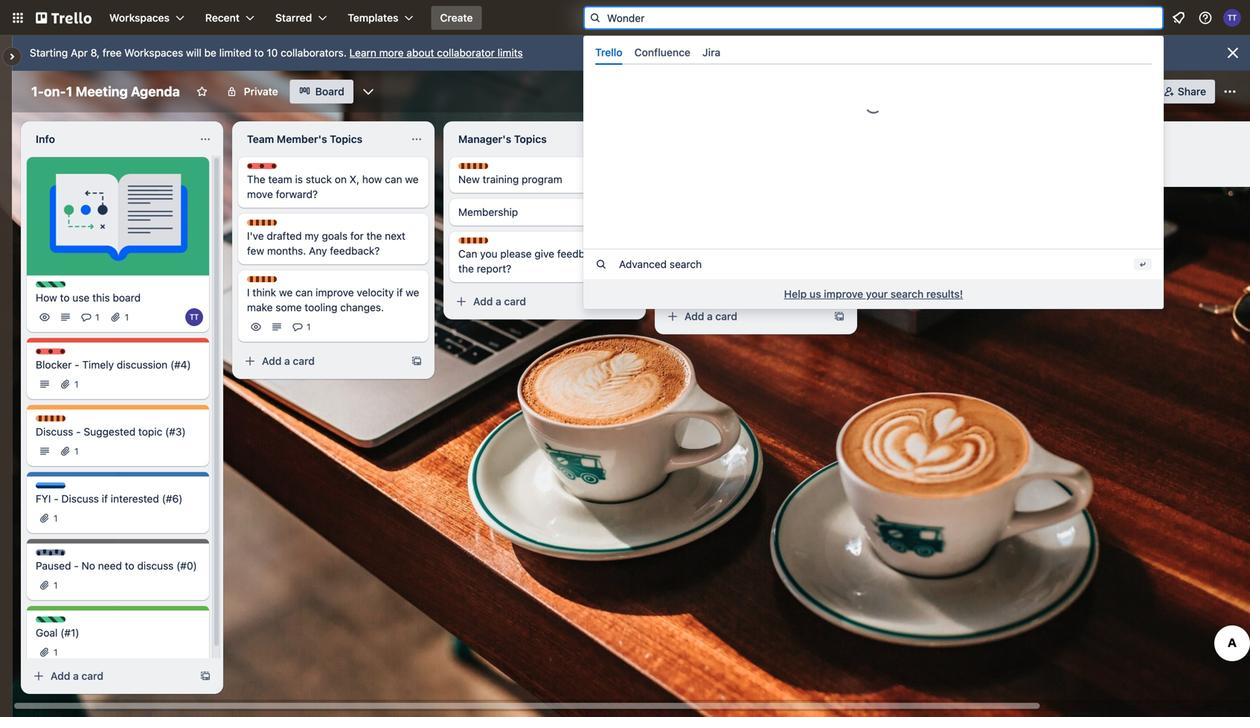 Task type: locate. For each thing, give the bounding box(es) containing it.
can up some
[[296, 286, 313, 299]]

0 notifications image
[[1171, 9, 1188, 27]]

blocker
[[262, 164, 294, 174], [51, 349, 83, 360], [36, 359, 72, 371]]

card for 'add a card' button below goal (#1) link
[[82, 670, 103, 682]]

color: green, title: "goal" element
[[670, 246, 705, 258], [36, 281, 70, 293], [36, 617, 70, 628]]

paused paused - no need to discuss (#0)
[[36, 550, 197, 572]]

goal
[[685, 247, 705, 258], [51, 282, 70, 293], [51, 617, 70, 628], [36, 627, 58, 639]]

can inside blocker the team is stuck on x, how can we move forward?
[[385, 173, 402, 185]]

share
[[1179, 85, 1207, 98]]

a for 'add a card' button underneath the blog
[[707, 310, 713, 322]]

(#0)
[[177, 560, 197, 572]]

discuss i've drafted my goals for the next few months. any feedback?
[[247, 220, 406, 257]]

1 horizontal spatial topics
[[514, 133, 547, 145]]

blocker inside blocker the team is stuck on x, how can we move forward?
[[262, 164, 294, 174]]

1 vertical spatial to
[[60, 292, 70, 304]]

color: orange, title: "discuss" element for drafted
[[247, 220, 296, 231]]

card down report?
[[504, 295, 526, 308]]

discuss down manager's
[[474, 164, 507, 174]]

blocker left is
[[262, 164, 294, 174]]

a
[[496, 295, 502, 308], [707, 310, 713, 322], [284, 355, 290, 367], [73, 670, 79, 682]]

card down some
[[293, 355, 315, 367]]

goal for practice
[[685, 247, 705, 258]]

1 inside text field
[[66, 83, 73, 99]]

add a card down practice
[[685, 310, 738, 322]]

learn
[[350, 47, 377, 59]]

star or unstar board image
[[196, 86, 208, 98]]

- left no
[[74, 560, 79, 572]]

starred button
[[267, 6, 336, 30]]

stuck
[[306, 173, 332, 185]]

customize views image
[[361, 84, 376, 99]]

discuss for -
[[51, 416, 84, 427]]

1 down discuss discuss - suggested topic (#3)
[[74, 446, 79, 456]]

Info text field
[[27, 127, 194, 151]]

goal goal (#1)
[[36, 617, 79, 639]]

0 vertical spatial on
[[335, 173, 347, 185]]

1 vertical spatial workspaces
[[124, 47, 183, 59]]

blocker - timely discussion (#4) link
[[36, 357, 200, 372]]

goal left use
[[51, 282, 70, 293]]

a for 'add a card' button underneath can you please give feedback on the report? link
[[496, 295, 502, 308]]

i've drafted my goals for the next few months. any feedback? link
[[247, 229, 420, 258]]

paused
[[51, 550, 82, 561], [36, 560, 71, 572]]

1 horizontal spatial the
[[459, 262, 474, 275]]

search
[[670, 258, 702, 270], [891, 288, 924, 300]]

color: red, title: "blocker" element for blocker - timely discussion (#4)
[[36, 348, 83, 360]]

primary element
[[0, 0, 1251, 36]]

0 horizontal spatial can
[[296, 286, 313, 299]]

1 horizontal spatial if
[[397, 286, 403, 299]]

discuss inside discuss i think we can improve velocity if we make some tooling changes.
[[262, 277, 296, 287]]

discuss can you please give feedback on the report?
[[459, 238, 617, 275]]

create from template… image for can you please give feedback on the report?
[[622, 296, 634, 308]]

0 horizontal spatial search
[[670, 258, 702, 270]]

discuss for you
[[474, 238, 507, 249]]

use
[[72, 292, 90, 304]]

can you please give feedback on the report? link
[[459, 246, 631, 276]]

1 horizontal spatial color: red, title: "blocker" element
[[247, 163, 294, 174]]

2 vertical spatial to
[[125, 560, 134, 572]]

discuss up some
[[262, 277, 296, 287]]

show menu image
[[1223, 84, 1238, 99]]

can right how
[[385, 173, 402, 185]]

goal up advanced search on the top
[[685, 247, 705, 258]]

0 vertical spatial if
[[397, 286, 403, 299]]

1 vertical spatial can
[[296, 286, 313, 299]]

add down report?
[[474, 295, 493, 308]]

to left the 10
[[254, 47, 264, 59]]

the inside 'discuss i've drafted my goals for the next few months. any feedback?'
[[367, 230, 382, 242]]

workspaces up the free
[[109, 12, 170, 24]]

add a card button down the tooling
[[238, 349, 402, 373]]

discuss for think
[[262, 277, 296, 287]]

if inside discuss i think we can improve velocity if we make some tooling changes.
[[397, 286, 403, 299]]

1 horizontal spatial search
[[891, 288, 924, 300]]

1 down color: black, title: "paused" element
[[54, 580, 58, 590]]

- inside discuss discuss - suggested topic (#3)
[[76, 426, 81, 438]]

the
[[247, 173, 266, 185]]

1 vertical spatial search
[[891, 288, 924, 300]]

1 vertical spatial color: red, title: "blocker" element
[[36, 348, 83, 360]]

0 vertical spatial color: green, title: "goal" element
[[670, 246, 705, 258]]

to right the need
[[125, 560, 134, 572]]

your
[[867, 288, 888, 300]]

0 horizontal spatial on
[[335, 173, 347, 185]]

add a card down (#1)
[[51, 670, 103, 682]]

create from template… image
[[622, 296, 634, 308], [834, 311, 846, 322], [411, 355, 423, 367]]

1 vertical spatial on
[[605, 248, 617, 260]]

terry turtle (terryturtle) image
[[185, 308, 203, 326]]

- for fyi
[[54, 493, 59, 505]]

on right feedback
[[605, 248, 617, 260]]

card down goal (#1) link
[[82, 670, 103, 682]]

info
[[36, 133, 55, 145]]

a down some
[[284, 355, 290, 367]]

discuss i think we can improve velocity if we make some tooling changes.
[[247, 277, 420, 313]]

1
[[66, 83, 73, 99], [709, 277, 713, 287], [95, 312, 99, 322], [125, 312, 129, 322], [307, 322, 311, 332], [74, 379, 79, 389], [74, 446, 79, 456], [54, 513, 58, 523], [54, 580, 58, 590], [54, 647, 58, 657]]

team
[[268, 173, 292, 185]]

goal left (#1)
[[36, 627, 58, 639]]

1-
[[31, 83, 44, 99]]

discuss down timely
[[51, 416, 84, 427]]

1 vertical spatial color: green, title: "goal" element
[[36, 281, 70, 293]]

improve right the us
[[824, 288, 864, 300]]

2 topics from the left
[[514, 133, 547, 145]]

Board name text field
[[24, 80, 187, 104]]

2 vertical spatial create from template… image
[[411, 355, 423, 367]]

color: orange, title: "discuss" element up report?
[[459, 238, 507, 249]]

add a card down some
[[262, 355, 315, 367]]

we right how
[[405, 173, 419, 185]]

us
[[810, 288, 822, 300]]

add for 'add a card' button below goal (#1) link
[[51, 670, 70, 682]]

we up some
[[279, 286, 293, 299]]

2 vertical spatial color: green, title: "goal" element
[[36, 617, 70, 628]]

starting apr 8, free workspaces will be limited to 10 collaborators. learn more about collaborator limits
[[30, 47, 523, 59]]

if inside fyi fyi - discuss if interested (#6)
[[102, 493, 108, 505]]

blocker for team
[[262, 164, 294, 174]]

a down practice
[[707, 310, 713, 322]]

discuss left interested
[[61, 493, 99, 505]]

1 horizontal spatial create from template… image
[[622, 296, 634, 308]]

goal best practice blog
[[670, 247, 758, 269]]

add a card button down goal (#1) link
[[27, 664, 191, 688]]

templates
[[348, 12, 399, 24]]

practice
[[695, 257, 734, 269]]

discuss inside 'discuss i've drafted my goals for the next few months. any feedback?'
[[262, 220, 296, 231]]

discuss up months.
[[262, 220, 296, 231]]

we inside blocker the team is stuck on x, how can we move forward?
[[405, 173, 419, 185]]

1 horizontal spatial improve
[[824, 288, 864, 300]]

i
[[247, 286, 250, 299]]

starting
[[30, 47, 68, 59]]

-
[[75, 359, 79, 371], [76, 426, 81, 438], [54, 493, 59, 505], [74, 560, 79, 572]]

0 vertical spatial can
[[385, 173, 402, 185]]

search no results image
[[822, 81, 926, 180]]

color: blue, title: "fyi" element
[[36, 483, 66, 494]]

color: orange, title: "discuss" element
[[459, 163, 507, 174], [247, 220, 296, 231], [459, 238, 507, 249], [247, 276, 296, 287], [36, 415, 84, 427]]

blocker blocker - timely discussion (#4)
[[36, 349, 191, 371]]

apr
[[71, 47, 88, 59]]

workspaces
[[109, 12, 170, 24], [124, 47, 183, 59]]

we
[[405, 173, 419, 185], [279, 286, 293, 299], [406, 286, 420, 299]]

color: red, title: "blocker" element down how
[[36, 348, 83, 360]]

1 horizontal spatial to
[[125, 560, 134, 572]]

None text field
[[1084, 127, 1251, 151]]

0 vertical spatial color: red, title: "blocker" element
[[247, 163, 294, 174]]

1 topics from the left
[[330, 133, 363, 145]]

goal down color: black, title: "paused" element
[[51, 617, 70, 628]]

on left x, at the left of page
[[335, 173, 347, 185]]

0 vertical spatial create from template… image
[[622, 296, 634, 308]]

card for 'add a card' button underneath the blog
[[716, 310, 738, 322]]

Search Trello field
[[584, 6, 1165, 30]]

the inside discuss can you please give feedback on the report?
[[459, 262, 474, 275]]

1 vertical spatial if
[[102, 493, 108, 505]]

feedback
[[558, 248, 602, 260]]

tab list
[[590, 40, 1159, 65]]

topics up discuss new training program
[[514, 133, 547, 145]]

no
[[82, 560, 95, 572]]

color: red, title: "blocker" element
[[247, 163, 294, 174], [36, 348, 83, 360]]

1 horizontal spatial can
[[385, 173, 402, 185]]

advanced search image
[[596, 259, 608, 270]]

discuss up report?
[[474, 238, 507, 249]]

goal inside goal best practice blog
[[685, 247, 705, 258]]

color: orange, title: "discuss" element up 'make'
[[247, 276, 296, 287]]

color: orange, title: "discuss" element down manager's
[[459, 163, 507, 174]]

give
[[535, 248, 555, 260]]

blocker down use
[[51, 349, 83, 360]]

1 vertical spatial the
[[459, 262, 474, 275]]

jira
[[703, 46, 721, 58]]

0 horizontal spatial if
[[102, 493, 108, 505]]

add for 'add a card' button under the tooling
[[262, 355, 282, 367]]

best practice blog link
[[670, 255, 843, 270]]

0 horizontal spatial to
[[60, 292, 70, 304]]

add
[[474, 295, 493, 308], [685, 310, 705, 322], [262, 355, 282, 367], [51, 670, 70, 682]]

paused left the need
[[51, 550, 82, 561]]

add down 'make'
[[262, 355, 282, 367]]

add a card button down can you please give feedback on the report? link
[[450, 290, 614, 313]]

- left suggested
[[76, 426, 81, 438]]

2 horizontal spatial create from template… image
[[834, 311, 846, 322]]

1 horizontal spatial terry turtle (terryturtle) image
[[1224, 9, 1242, 27]]

discuss inside discuss new training program
[[474, 164, 507, 174]]

color: green, title: "goal" element down color: black, title: "paused" element
[[36, 617, 70, 628]]

recent button
[[196, 6, 264, 30]]

membership link
[[459, 205, 631, 220]]

0 horizontal spatial topics
[[330, 133, 363, 145]]

add a card for 'add a card' button underneath the blog
[[685, 310, 738, 322]]

for
[[351, 230, 364, 242]]

help us improve your search results! link
[[776, 282, 973, 306]]

be
[[204, 47, 217, 59]]

create from template… image
[[200, 670, 211, 682]]

any
[[309, 245, 327, 257]]

create
[[440, 12, 473, 24]]

blog
[[737, 257, 758, 269]]

0 horizontal spatial improve
[[316, 286, 354, 299]]

topics up x, at the left of page
[[330, 133, 363, 145]]

1 horizontal spatial on
[[605, 248, 617, 260]]

color: green, title: "goal" element up advanced search on the top
[[670, 246, 705, 258]]

terry turtle (terryturtle) image
[[1224, 9, 1242, 27], [1132, 81, 1153, 102]]

a down (#1)
[[73, 670, 79, 682]]

color: green, title: "goal" element for goal (#1)
[[36, 617, 70, 628]]

goal (#1) link
[[36, 625, 200, 640]]

create from template… image for i think we can improve velocity if we make some tooling changes.
[[411, 355, 423, 367]]

if left interested
[[102, 493, 108, 505]]

board link
[[290, 80, 354, 104]]

the down can
[[459, 262, 474, 275]]

team
[[247, 133, 274, 145]]

team member's topics
[[247, 133, 363, 145]]

add a card
[[474, 295, 526, 308], [685, 310, 738, 322], [262, 355, 315, 367], [51, 670, 103, 682]]

i think we can improve velocity if we make some tooling changes. link
[[247, 285, 420, 315]]

color: red, title: "blocker" element up the move
[[247, 163, 294, 174]]

terry turtle (terryturtle) image left share button
[[1132, 81, 1153, 102]]

on inside discuss can you please give feedback on the report?
[[605, 248, 617, 260]]

improve
[[316, 286, 354, 299], [824, 288, 864, 300]]

to
[[254, 47, 264, 59], [60, 292, 70, 304], [125, 560, 134, 572]]

0 vertical spatial search
[[670, 258, 702, 270]]

few
[[247, 245, 264, 257]]

0 horizontal spatial the
[[367, 230, 382, 242]]

help us improve your search results!
[[785, 288, 964, 300]]

improve inside discuss i think we can improve velocity if we make some tooling changes.
[[316, 286, 354, 299]]

improve up the tooling
[[316, 286, 354, 299]]

private button
[[217, 80, 287, 104]]

0 vertical spatial workspaces
[[109, 12, 170, 24]]

goal inside the goal how to use this board
[[51, 282, 70, 293]]

Manager's Topics text field
[[450, 127, 617, 151]]

discuss inside discuss can you please give feedback on the report?
[[474, 238, 507, 249]]

add a card for 'add a card' button under the tooling
[[262, 355, 315, 367]]

if right velocity
[[397, 286, 403, 299]]

0 horizontal spatial color: red, title: "blocker" element
[[36, 348, 83, 360]]

agenda
[[131, 83, 180, 99]]

terry turtle (terryturtle) image right open information menu icon
[[1224, 9, 1242, 27]]

add a card down report?
[[474, 295, 526, 308]]

1 vertical spatial create from template… image
[[834, 311, 846, 322]]

fyi
[[51, 483, 64, 494], [36, 493, 51, 505]]

card for 'add a card' button under the tooling
[[293, 355, 315, 367]]

- inside fyi fyi - discuss if interested (#6)
[[54, 493, 59, 505]]

workspaces down workspaces popup button
[[124, 47, 183, 59]]

card
[[504, 295, 526, 308], [716, 310, 738, 322], [293, 355, 315, 367], [82, 670, 103, 682]]

- up color: black, title: "paused" element
[[54, 493, 59, 505]]

color: black, title: "paused" element
[[36, 550, 82, 561]]

add a card for 'add a card' button below goal (#1) link
[[51, 670, 103, 682]]

color: green, title: "goal" element left use
[[36, 281, 70, 293]]

a down report?
[[496, 295, 502, 308]]

search right the your
[[891, 288, 924, 300]]

0 horizontal spatial create from template… image
[[411, 355, 423, 367]]

velocity
[[357, 286, 394, 299]]

the right for
[[367, 230, 382, 242]]

topics inside text box
[[330, 133, 363, 145]]

paused left no
[[36, 560, 71, 572]]

- left timely
[[75, 359, 79, 371]]

0 vertical spatial to
[[254, 47, 264, 59]]

- inside 'paused paused - no need to discuss (#0)'
[[74, 560, 79, 572]]

0 vertical spatial the
[[367, 230, 382, 242]]

card down practice
[[716, 310, 738, 322]]

0 vertical spatial terry turtle (terryturtle) image
[[1224, 9, 1242, 27]]

color: orange, title: "discuss" element up months.
[[247, 220, 296, 231]]

- inside blocker blocker - timely discussion (#4)
[[75, 359, 79, 371]]

confluence tab
[[629, 40, 697, 65]]

to inside 'paused paused - no need to discuss (#0)'
[[125, 560, 134, 572]]

confluence
[[635, 46, 691, 58]]

color: green, title: "goal" element for how to use this board
[[36, 281, 70, 293]]

search right advanced on the top
[[670, 258, 702, 270]]

add down (#1)
[[51, 670, 70, 682]]

(#3)
[[165, 426, 186, 438]]

board
[[316, 85, 345, 98]]

to left use
[[60, 292, 70, 304]]

1 right 1-
[[66, 83, 73, 99]]

1 vertical spatial terry turtle (terryturtle) image
[[1132, 81, 1153, 102]]

add down best
[[685, 310, 705, 322]]

limits
[[498, 47, 523, 59]]



Task type: describe. For each thing, give the bounding box(es) containing it.
create button
[[431, 6, 482, 30]]

1 down the board in the top of the page
[[125, 312, 129, 322]]

add a card button down the blog
[[661, 305, 825, 328]]

think
[[253, 286, 276, 299]]

this
[[92, 292, 110, 304]]

meeting
[[76, 83, 128, 99]]

timely
[[82, 359, 114, 371]]

1 down the tooling
[[307, 322, 311, 332]]

drafted
[[267, 230, 302, 242]]

the team is stuck on x, how can we move forward? link
[[247, 172, 420, 202]]

discuss new training program
[[459, 164, 563, 185]]

1 down "this"
[[95, 312, 99, 322]]

topic
[[138, 426, 162, 438]]

please
[[501, 248, 532, 260]]

workspaces inside popup button
[[109, 12, 170, 24]]

1 down goal goal (#1)
[[54, 647, 58, 657]]

- for discuss
[[76, 426, 81, 438]]

member's
[[277, 133, 327, 145]]

Team Member's Topics text field
[[238, 127, 405, 151]]

best
[[670, 257, 692, 269]]

open information menu image
[[1199, 10, 1214, 25]]

interested
[[111, 493, 159, 505]]

new training program link
[[459, 172, 631, 187]]

- for blocker
[[75, 359, 79, 371]]

workspaces button
[[101, 6, 194, 30]]

is
[[295, 173, 303, 185]]

changes.
[[340, 301, 384, 313]]

discuss - suggested topic (#3) link
[[36, 424, 200, 439]]

on inside blocker the team is stuck on x, how can we move forward?
[[335, 173, 347, 185]]

1 down color: blue, title: "fyi" element
[[54, 513, 58, 523]]

how to use this board link
[[36, 290, 200, 305]]

discuss inside fyi fyi - discuss if interested (#6)
[[61, 493, 99, 505]]

color: orange, title: "discuss" element for you
[[459, 238, 507, 249]]

we right velocity
[[406, 286, 420, 299]]

topics inside text field
[[514, 133, 547, 145]]

how
[[363, 173, 382, 185]]

starred
[[276, 12, 312, 24]]

color: orange, title: "discuss" element for training
[[459, 163, 507, 174]]

color: red, title: "blocker" element for the team is stuck on x, how can we move forward?
[[247, 163, 294, 174]]

add for 'add a card' button underneath the blog
[[685, 310, 705, 322]]

share button
[[1158, 80, 1216, 104]]

sm image
[[975, 80, 996, 101]]

a for 'add a card' button under the tooling
[[284, 355, 290, 367]]

manager's topics
[[459, 133, 547, 145]]

10
[[267, 47, 278, 59]]

program
[[522, 173, 563, 185]]

blocker the team is stuck on x, how can we move forward?
[[247, 164, 419, 200]]

(#1)
[[60, 627, 79, 639]]

my
[[305, 230, 319, 242]]

can
[[459, 248, 478, 260]]

color: orange, title: "discuss" element up color: blue, title: "fyi" element
[[36, 415, 84, 427]]

training
[[483, 173, 519, 185]]

report?
[[477, 262, 512, 275]]

membership
[[459, 206, 518, 218]]

0 horizontal spatial terry turtle (terryturtle) image
[[1132, 81, 1153, 102]]

goal for to
[[51, 282, 70, 293]]

to inside the goal how to use this board
[[60, 292, 70, 304]]

1 down practice
[[709, 277, 713, 287]]

results!
[[927, 288, 964, 300]]

months.
[[267, 245, 306, 257]]

advanced
[[620, 258, 667, 270]]

i've
[[247, 230, 264, 242]]

trello tab
[[590, 40, 629, 65]]

tab list containing trello
[[590, 40, 1159, 65]]

limited
[[219, 47, 252, 59]]

help
[[785, 288, 807, 300]]

can inside discuss i think we can improve velocity if we make some tooling changes.
[[296, 286, 313, 299]]

make
[[247, 301, 273, 313]]

discuss for training
[[474, 164, 507, 174]]

you
[[480, 248, 498, 260]]

- for paused
[[74, 560, 79, 572]]

new
[[459, 173, 480, 185]]

trello
[[596, 46, 623, 58]]

move
[[247, 188, 273, 200]]

free
[[103, 47, 122, 59]]

search image
[[590, 12, 602, 24]]

goal how to use this board
[[36, 282, 141, 304]]

will
[[186, 47, 202, 59]]

manager's
[[459, 133, 512, 145]]

discuss left suggested
[[36, 426, 73, 438]]

a for 'add a card' button below goal (#1) link
[[73, 670, 79, 682]]

how
[[36, 292, 57, 304]]

(#4)
[[170, 359, 191, 371]]

discuss
[[137, 560, 174, 572]]

goal for (#1)
[[51, 617, 70, 628]]

advanced search
[[620, 258, 702, 270]]

add a card for 'add a card' button underneath can you please give feedback on the report? link
[[474, 295, 526, 308]]

advanced search link
[[584, 250, 1165, 279]]

about
[[407, 47, 434, 59]]

discussion
[[117, 359, 168, 371]]

(#6)
[[162, 493, 183, 505]]

add for 'add a card' button underneath can you please give feedback on the report? link
[[474, 295, 493, 308]]

color: green, title: "goal" element for best practice blog
[[670, 246, 705, 258]]

2 horizontal spatial to
[[254, 47, 264, 59]]

more
[[379, 47, 404, 59]]

discuss for drafted
[[262, 220, 296, 231]]

learn more about collaborator limits link
[[350, 47, 523, 59]]

card for 'add a card' button underneath can you please give feedback on the report? link
[[504, 295, 526, 308]]

jira tab
[[697, 40, 727, 65]]

collaborator
[[437, 47, 495, 59]]

x,
[[350, 173, 360, 185]]

blocker left timely
[[36, 359, 72, 371]]

discuss discuss - suggested topic (#3)
[[36, 416, 186, 438]]

1 down blocker blocker - timely discussion (#4) on the left of page
[[74, 379, 79, 389]]

1-on-1 meeting agenda
[[31, 83, 180, 99]]

blocker for -
[[51, 349, 83, 360]]

tooling
[[305, 301, 338, 313]]

on-
[[44, 83, 66, 99]]

need
[[98, 560, 122, 572]]

back to home image
[[36, 6, 92, 30]]

board
[[113, 292, 141, 304]]

fyi - discuss if interested (#6) link
[[36, 491, 200, 506]]

paused - no need to discuss (#0) link
[[36, 558, 200, 573]]



Task type: vqa. For each thing, say whether or not it's contained in the screenshot.
Topics within 'TEXT BOX'
yes



